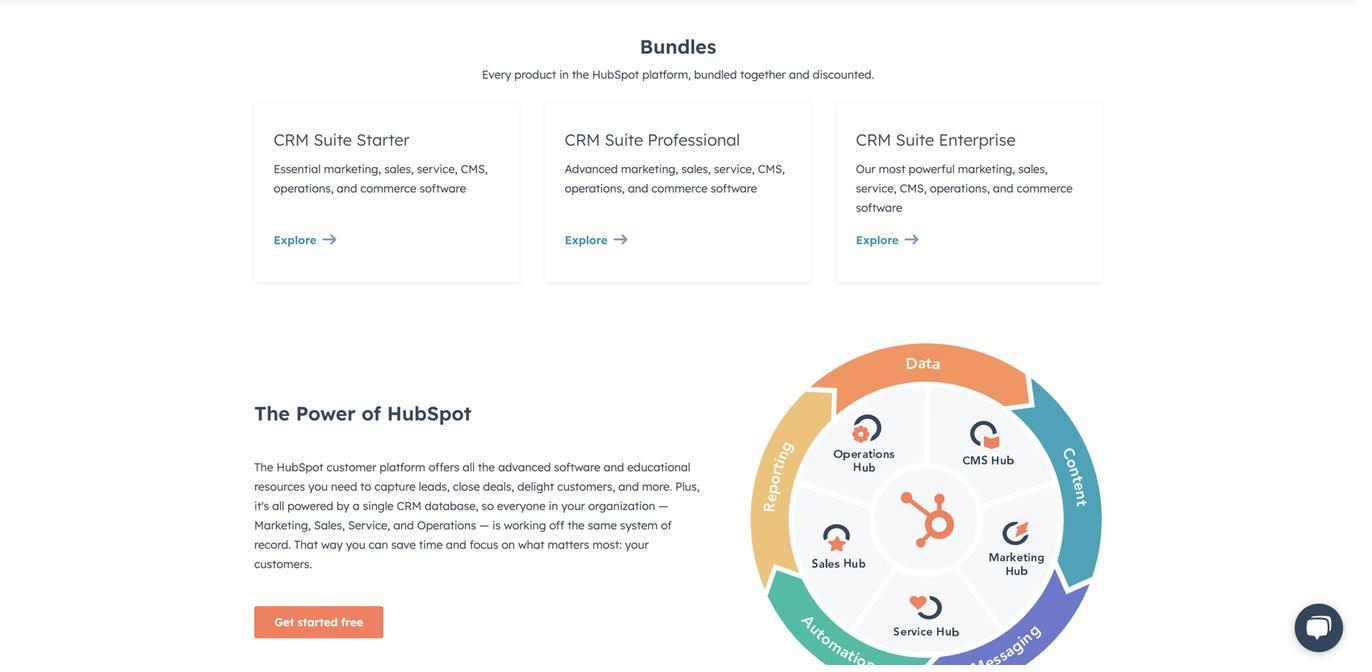 Task type: vqa. For each thing, say whether or not it's contained in the screenshot.
what
yes



Task type: describe. For each thing, give the bounding box(es) containing it.
bundled
[[694, 67, 737, 81]]

product
[[515, 67, 556, 81]]

the for the power of hubspot
[[254, 401, 290, 425]]

crm suite enterprise
[[856, 129, 1016, 150]]

and up the 'organization'
[[619, 480, 639, 494]]

need
[[331, 480, 357, 494]]

0 horizontal spatial your
[[562, 499, 585, 513]]

get started free link
[[254, 606, 384, 639]]

that
[[294, 538, 318, 552]]

the hubspot customer platform offers all the advanced software and educational resources you need to capture leads, close deals, delight customers, and more. plus, it's all powered by a single crm database, so everyone in your organization — marketing, sales, service, and operations — is working off the same system of record. that way you can save time and focus on what matters most: your customers.
[[254, 460, 700, 571]]

sales, inside the our most powerful marketing, sales, service, cms, operations, and commerce software
[[1019, 162, 1048, 176]]

educational
[[628, 460, 691, 474]]

powered
[[288, 499, 334, 513]]

1 vertical spatial your
[[625, 538, 649, 552]]

professional
[[648, 129, 740, 150]]

matters
[[548, 538, 590, 552]]

marketing, for professional
[[621, 162, 679, 176]]

2 vertical spatial the
[[568, 518, 585, 532]]

marketing, inside the our most powerful marketing, sales, service, cms, operations, and commerce software
[[958, 162, 1016, 176]]

customers,
[[557, 480, 616, 494]]

most
[[879, 162, 906, 176]]

starter
[[357, 129, 410, 150]]

suite for enterprise
[[896, 129, 935, 150]]

get
[[275, 615, 294, 629]]

crm suite professional
[[565, 129, 740, 150]]

on
[[502, 538, 515, 552]]

marketing,
[[254, 518, 311, 532]]

our
[[856, 162, 876, 176]]

and inside essential marketing, sales, service, cms, operations, and commerce software
[[337, 181, 357, 195]]

organization
[[588, 499, 656, 513]]

commerce for professional
[[652, 181, 708, 195]]

close
[[453, 480, 480, 494]]

what
[[518, 538, 545, 552]]

and inside the our most powerful marketing, sales, service, cms, operations, and commerce software
[[993, 181, 1014, 195]]

and up save
[[394, 518, 414, 532]]

1 vertical spatial —
[[480, 518, 489, 532]]

software for crm suite starter
[[420, 181, 466, 195]]

operations, inside the our most powerful marketing, sales, service, cms, operations, and commerce software
[[930, 181, 990, 195]]

1 horizontal spatial in
[[560, 67, 569, 81]]

sales, for crm suite starter
[[384, 162, 414, 176]]

crm for crm suite starter
[[274, 129, 309, 150]]

crm for crm suite professional
[[565, 129, 600, 150]]

plus,
[[676, 480, 700, 494]]

free
[[341, 615, 363, 629]]

so
[[482, 499, 494, 513]]

together
[[741, 67, 786, 81]]

record.
[[254, 538, 291, 552]]

marketing, for starter
[[324, 162, 381, 176]]

operations, for crm suite starter
[[274, 181, 334, 195]]

every
[[482, 67, 511, 81]]

to
[[361, 480, 372, 494]]

0 vertical spatial the
[[572, 67, 589, 81]]

essential marketing, sales, service, cms, operations, and commerce software
[[274, 162, 488, 195]]

advanced
[[565, 162, 618, 176]]

1 horizontal spatial hubspot
[[387, 401, 472, 425]]

everyone
[[497, 499, 546, 513]]

customer
[[327, 460, 377, 474]]

the power of hubspot
[[254, 401, 472, 425]]

1 horizontal spatial all
[[463, 460, 475, 474]]

time
[[419, 538, 443, 552]]

suite for professional
[[605, 129, 643, 150]]

software inside the our most powerful marketing, sales, service, cms, operations, and commerce software
[[856, 201, 903, 215]]

way
[[321, 538, 343, 552]]



Task type: locate. For each thing, give the bounding box(es) containing it.
1 horizontal spatial of
[[661, 518, 672, 532]]

hubspot
[[592, 67, 639, 81], [387, 401, 472, 425], [277, 460, 324, 474]]

you up powered
[[308, 480, 328, 494]]

2 horizontal spatial marketing,
[[958, 162, 1016, 176]]

1 horizontal spatial explore
[[565, 233, 608, 247]]

in up off on the left of the page
[[549, 499, 558, 513]]

explore link
[[274, 230, 500, 250], [565, 230, 792, 250], [856, 230, 1083, 250]]

suite up advanced on the left top of page
[[605, 129, 643, 150]]

explore link for professional
[[565, 230, 792, 250]]

explore link down the our most powerful marketing, sales, service, cms, operations, and commerce software
[[856, 230, 1083, 250]]

commerce
[[361, 181, 417, 195], [652, 181, 708, 195], [1017, 181, 1073, 195]]

and down enterprise
[[993, 181, 1014, 195]]

2 marketing, from the left
[[621, 162, 679, 176]]

2 horizontal spatial hubspot
[[592, 67, 639, 81]]

and right together
[[789, 67, 810, 81]]

1 vertical spatial the
[[478, 460, 495, 474]]

and up customers,
[[604, 460, 624, 474]]

marketing, down crm suite starter on the top left
[[324, 162, 381, 176]]

commerce for starter
[[361, 181, 417, 195]]

0 vertical spatial your
[[562, 499, 585, 513]]

suite for starter
[[314, 129, 352, 150]]

hubspot up the offers
[[387, 401, 472, 425]]

the inside the hubspot customer platform offers all the advanced software and educational resources you need to capture leads, close deals, delight customers, and more. plus, it's all powered by a single crm database, so everyone in your organization — marketing, sales, service, and operations — is working off the same system of record. that way you can save time and focus on what matters most: your customers.
[[254, 460, 273, 474]]

in right product in the left top of the page
[[560, 67, 569, 81]]

system
[[620, 518, 658, 532]]

cms, inside the advanced marketing, sales, service, cms, operations, and commerce software
[[758, 162, 785, 176]]

explore down advanced on the left top of page
[[565, 233, 608, 247]]

platform
[[380, 460, 426, 474]]

sales,
[[384, 162, 414, 176], [682, 162, 711, 176], [1019, 162, 1048, 176]]

explore link down the advanced marketing, sales, service, cms, operations, and commerce software
[[565, 230, 792, 250]]

2 vertical spatial hubspot
[[277, 460, 324, 474]]

explore
[[274, 233, 317, 247], [565, 233, 608, 247], [856, 233, 899, 247]]

sales, for crm suite professional
[[682, 162, 711, 176]]

a
[[353, 499, 360, 513]]

crm down capture
[[397, 499, 422, 513]]

and down crm suite starter on the top left
[[337, 181, 357, 195]]

3 explore link from the left
[[856, 230, 1083, 250]]

commerce inside the advanced marketing, sales, service, cms, operations, and commerce software
[[652, 181, 708, 195]]

chat widget region
[[1276, 588, 1357, 665]]

explore for crm suite starter
[[274, 233, 317, 247]]

marketing, inside the advanced marketing, sales, service, cms, operations, and commerce software
[[621, 162, 679, 176]]

advanced
[[498, 460, 551, 474]]

it's
[[254, 499, 269, 513]]

power
[[296, 401, 356, 425]]

cms, for crm suite starter
[[461, 162, 488, 176]]

1 marketing, from the left
[[324, 162, 381, 176]]

2 horizontal spatial explore link
[[856, 230, 1083, 250]]

0 horizontal spatial suite
[[314, 129, 352, 150]]

essential
[[274, 162, 321, 176]]

the up resources
[[254, 460, 273, 474]]

same
[[588, 518, 617, 532]]

1 horizontal spatial suite
[[605, 129, 643, 150]]

all
[[463, 460, 475, 474], [272, 499, 284, 513]]

0 horizontal spatial operations,
[[274, 181, 334, 195]]

1 horizontal spatial you
[[346, 538, 366, 552]]

off
[[549, 518, 565, 532]]

1 vertical spatial hubspot
[[387, 401, 472, 425]]

1 vertical spatial all
[[272, 499, 284, 513]]

cms, inside the our most powerful marketing, sales, service, cms, operations, and commerce software
[[900, 181, 927, 195]]

3 sales, from the left
[[1019, 162, 1048, 176]]

sales, inside essential marketing, sales, service, cms, operations, and commerce software
[[384, 162, 414, 176]]

2 commerce from the left
[[652, 181, 708, 195]]

0 vertical spatial the
[[254, 401, 290, 425]]

crm suite starter
[[274, 129, 410, 150]]

—
[[659, 499, 669, 513], [480, 518, 489, 532]]

3 explore from the left
[[856, 233, 899, 247]]

operations
[[417, 518, 476, 532]]

1 horizontal spatial sales,
[[682, 162, 711, 176]]

the right off on the left of the page
[[568, 518, 585, 532]]

operations, for crm suite professional
[[565, 181, 625, 195]]

1 explore from the left
[[274, 233, 317, 247]]

advanced marketing, sales, service, cms, operations, and commerce software
[[565, 162, 785, 195]]

1 suite from the left
[[314, 129, 352, 150]]

offers
[[429, 460, 460, 474]]

service,
[[417, 162, 458, 176], [714, 162, 755, 176], [856, 181, 897, 195]]

commerce inside the our most powerful marketing, sales, service, cms, operations, and commerce software
[[1017, 181, 1073, 195]]

service, for crm suite starter
[[417, 162, 458, 176]]

discounted.
[[813, 67, 874, 81]]

0 horizontal spatial commerce
[[361, 181, 417, 195]]

and down operations
[[446, 538, 467, 552]]

suite up essential
[[314, 129, 352, 150]]

crm up essential
[[274, 129, 309, 150]]

1 horizontal spatial service,
[[714, 162, 755, 176]]

operations, down advanced on the left top of page
[[565, 181, 625, 195]]

explore link down essential marketing, sales, service, cms, operations, and commerce software
[[274, 230, 500, 250]]

the up deals,
[[478, 460, 495, 474]]

operations, down powerful
[[930, 181, 990, 195]]

more.
[[642, 480, 672, 494]]

enterprise
[[939, 129, 1016, 150]]

working
[[504, 518, 546, 532]]

0 horizontal spatial hubspot
[[277, 460, 324, 474]]

database,
[[425, 499, 479, 513]]

you
[[308, 480, 328, 494], [346, 538, 366, 552]]

the for the hubspot customer platform offers all the advanced software and educational resources you need to capture leads, close deals, delight customers, and more. plus, it's all powered by a single crm database, so everyone in your organization — marketing, sales, service, and operations — is working off the same system of record. that way you can save time and focus on what matters most: your customers.
[[254, 460, 273, 474]]

0 vertical spatial —
[[659, 499, 669, 513]]

1 vertical spatial the
[[254, 460, 273, 474]]

1 the from the top
[[254, 401, 290, 425]]

is
[[493, 518, 501, 532]]

explore link for enterprise
[[856, 230, 1083, 250]]

all right it's
[[272, 499, 284, 513]]

0 horizontal spatial —
[[480, 518, 489, 532]]

and
[[789, 67, 810, 81], [337, 181, 357, 195], [628, 181, 649, 195], [993, 181, 1014, 195], [604, 460, 624, 474], [619, 480, 639, 494], [394, 518, 414, 532], [446, 538, 467, 552]]

0 horizontal spatial cms,
[[461, 162, 488, 176]]

sales,
[[314, 518, 345, 532]]

0 horizontal spatial marketing,
[[324, 162, 381, 176]]

in
[[560, 67, 569, 81], [549, 499, 558, 513]]

crm up "our"
[[856, 129, 892, 150]]

0 horizontal spatial in
[[549, 499, 558, 513]]

explore down "our"
[[856, 233, 899, 247]]

2 horizontal spatial cms,
[[900, 181, 927, 195]]

1 horizontal spatial commerce
[[652, 181, 708, 195]]

2 horizontal spatial commerce
[[1017, 181, 1073, 195]]

— down more.
[[659, 499, 669, 513]]

operations, inside the advanced marketing, sales, service, cms, operations, and commerce software
[[565, 181, 625, 195]]

2 operations, from the left
[[565, 181, 625, 195]]

2 explore from the left
[[565, 233, 608, 247]]

of inside the hubspot customer platform offers all the advanced software and educational resources you need to capture leads, close deals, delight customers, and more. plus, it's all powered by a single crm database, so everyone in your organization — marketing, sales, service, and operations — is working off the same system of record. that way you can save time and focus on what matters most: your customers.
[[661, 518, 672, 532]]

service, inside the advanced marketing, sales, service, cms, operations, and commerce software
[[714, 162, 755, 176]]

get started free
[[275, 615, 363, 629]]

resources
[[254, 480, 305, 494]]

hubspot inside the hubspot customer platform offers all the advanced software and educational resources you need to capture leads, close deals, delight customers, and more. plus, it's all powered by a single crm database, so everyone in your organization — marketing, sales, service, and operations — is working off the same system of record. that way you can save time and focus on what matters most: your customers.
[[277, 460, 324, 474]]

1 horizontal spatial marketing,
[[621, 162, 679, 176]]

all up close
[[463, 460, 475, 474]]

2 the from the top
[[254, 460, 273, 474]]

0 vertical spatial hubspot
[[592, 67, 639, 81]]

cms, for crm suite professional
[[758, 162, 785, 176]]

bundles
[[640, 34, 717, 58]]

0 vertical spatial you
[[308, 480, 328, 494]]

most:
[[593, 538, 622, 552]]

2 sales, from the left
[[682, 162, 711, 176]]

1 horizontal spatial cms,
[[758, 162, 785, 176]]

software inside essential marketing, sales, service, cms, operations, and commerce software
[[420, 181, 466, 195]]

started
[[298, 615, 338, 629]]

marketing, inside essential marketing, sales, service, cms, operations, and commerce software
[[324, 162, 381, 176]]

software for the power of hubspot
[[554, 460, 601, 474]]

1 sales, from the left
[[384, 162, 414, 176]]

3 marketing, from the left
[[958, 162, 1016, 176]]

2 horizontal spatial sales,
[[1019, 162, 1048, 176]]

customers.
[[254, 557, 312, 571]]

1 operations, from the left
[[274, 181, 334, 195]]

0 horizontal spatial service,
[[417, 162, 458, 176]]

3 suite from the left
[[896, 129, 935, 150]]

0 horizontal spatial sales,
[[384, 162, 414, 176]]

3 operations, from the left
[[930, 181, 990, 195]]

2 horizontal spatial suite
[[896, 129, 935, 150]]

explore for crm suite professional
[[565, 233, 608, 247]]

crm for crm suite enterprise
[[856, 129, 892, 150]]

cms, inside essential marketing, sales, service, cms, operations, and commerce software
[[461, 162, 488, 176]]

cms,
[[461, 162, 488, 176], [758, 162, 785, 176], [900, 181, 927, 195]]

1 explore link from the left
[[274, 230, 500, 250]]

and down crm suite professional
[[628, 181, 649, 195]]

0 vertical spatial all
[[463, 460, 475, 474]]

— left is
[[480, 518, 489, 532]]

software inside the advanced marketing, sales, service, cms, operations, and commerce software
[[711, 181, 757, 195]]

the
[[254, 401, 290, 425], [254, 460, 273, 474]]

1 horizontal spatial explore link
[[565, 230, 792, 250]]

1 vertical spatial you
[[346, 538, 366, 552]]

service, for crm suite professional
[[714, 162, 755, 176]]

software inside the hubspot customer platform offers all the advanced software and educational resources you need to capture leads, close deals, delight customers, and more. plus, it's all powered by a single crm database, so everyone in your organization — marketing, sales, service, and operations — is working off the same system of record. that way you can save time and focus on what matters most: your customers.
[[554, 460, 601, 474]]

marketing, down enterprise
[[958, 162, 1016, 176]]

your down system
[[625, 538, 649, 552]]

your down customers,
[[562, 499, 585, 513]]

service, inside the our most powerful marketing, sales, service, cms, operations, and commerce software
[[856, 181, 897, 195]]

powerful
[[909, 162, 955, 176]]

operations, inside essential marketing, sales, service, cms, operations, and commerce software
[[274, 181, 334, 195]]

the
[[572, 67, 589, 81], [478, 460, 495, 474], [568, 518, 585, 532]]

0 vertical spatial in
[[560, 67, 569, 81]]

of right system
[[661, 518, 672, 532]]

of
[[362, 401, 381, 425], [661, 518, 672, 532]]

service,
[[348, 518, 390, 532]]

by
[[337, 499, 350, 513]]

1 horizontal spatial operations,
[[565, 181, 625, 195]]

1 horizontal spatial your
[[625, 538, 649, 552]]

1 vertical spatial of
[[661, 518, 672, 532]]

deals,
[[483, 480, 514, 494]]

marketing,
[[324, 162, 381, 176], [621, 162, 679, 176], [958, 162, 1016, 176]]

2 horizontal spatial service,
[[856, 181, 897, 195]]

our most powerful marketing, sales, service, cms, operations, and commerce software
[[856, 162, 1073, 215]]

explore link for starter
[[274, 230, 500, 250]]

explore down essential
[[274, 233, 317, 247]]

software for crm suite professional
[[711, 181, 757, 195]]

2 horizontal spatial explore
[[856, 233, 899, 247]]

the right product in the left top of the page
[[572, 67, 589, 81]]

hubspot left platform,
[[592, 67, 639, 81]]

hubspot up resources
[[277, 460, 324, 474]]

2 suite from the left
[[605, 129, 643, 150]]

and inside the advanced marketing, sales, service, cms, operations, and commerce software
[[628, 181, 649, 195]]

focus
[[470, 538, 499, 552]]

of right power
[[362, 401, 381, 425]]

in inside the hubspot customer platform offers all the advanced software and educational resources you need to capture leads, close deals, delight customers, and more. plus, it's all powered by a single crm database, so everyone in your organization — marketing, sales, service, and operations — is working off the same system of record. that way you can save time and focus on what matters most: your customers.
[[549, 499, 558, 513]]

commerce inside essential marketing, sales, service, cms, operations, and commerce software
[[361, 181, 417, 195]]

suite
[[314, 129, 352, 150], [605, 129, 643, 150], [896, 129, 935, 150]]

service, inside essential marketing, sales, service, cms, operations, and commerce software
[[417, 162, 458, 176]]

0 horizontal spatial of
[[362, 401, 381, 425]]

capture
[[375, 480, 416, 494]]

2 explore link from the left
[[565, 230, 792, 250]]

operations, down essential
[[274, 181, 334, 195]]

1 commerce from the left
[[361, 181, 417, 195]]

every product in the hubspot platform, bundled together and discounted.
[[482, 67, 874, 81]]

crm
[[274, 129, 309, 150], [565, 129, 600, 150], [856, 129, 892, 150], [397, 499, 422, 513]]

suite up powerful
[[896, 129, 935, 150]]

crm up advanced on the left top of page
[[565, 129, 600, 150]]

you left can
[[346, 538, 366, 552]]

the left power
[[254, 401, 290, 425]]

delight
[[518, 480, 554, 494]]

software
[[420, 181, 466, 195], [711, 181, 757, 195], [856, 201, 903, 215], [554, 460, 601, 474]]

0 horizontal spatial explore
[[274, 233, 317, 247]]

marketing, down crm suite professional
[[621, 162, 679, 176]]

2 horizontal spatial operations,
[[930, 181, 990, 195]]

0 vertical spatial of
[[362, 401, 381, 425]]

3 commerce from the left
[[1017, 181, 1073, 195]]

operations,
[[274, 181, 334, 195], [565, 181, 625, 195], [930, 181, 990, 195]]

0 horizontal spatial all
[[272, 499, 284, 513]]

0 horizontal spatial explore link
[[274, 230, 500, 250]]

leads,
[[419, 480, 450, 494]]

single
[[363, 499, 394, 513]]

1 vertical spatial in
[[549, 499, 558, 513]]

can
[[369, 538, 388, 552]]

save
[[391, 538, 416, 552]]

explore for crm suite enterprise
[[856, 233, 899, 247]]

crm inside the hubspot customer platform offers all the advanced software and educational resources you need to capture leads, close deals, delight customers, and more. plus, it's all powered by a single crm database, so everyone in your organization — marketing, sales, service, and operations — is working off the same system of record. that way you can save time and focus on what matters most: your customers.
[[397, 499, 422, 513]]

sales, inside the advanced marketing, sales, service, cms, operations, and commerce software
[[682, 162, 711, 176]]

1 horizontal spatial —
[[659, 499, 669, 513]]

platform,
[[643, 67, 691, 81]]

0 horizontal spatial you
[[308, 480, 328, 494]]

your
[[562, 499, 585, 513], [625, 538, 649, 552]]



